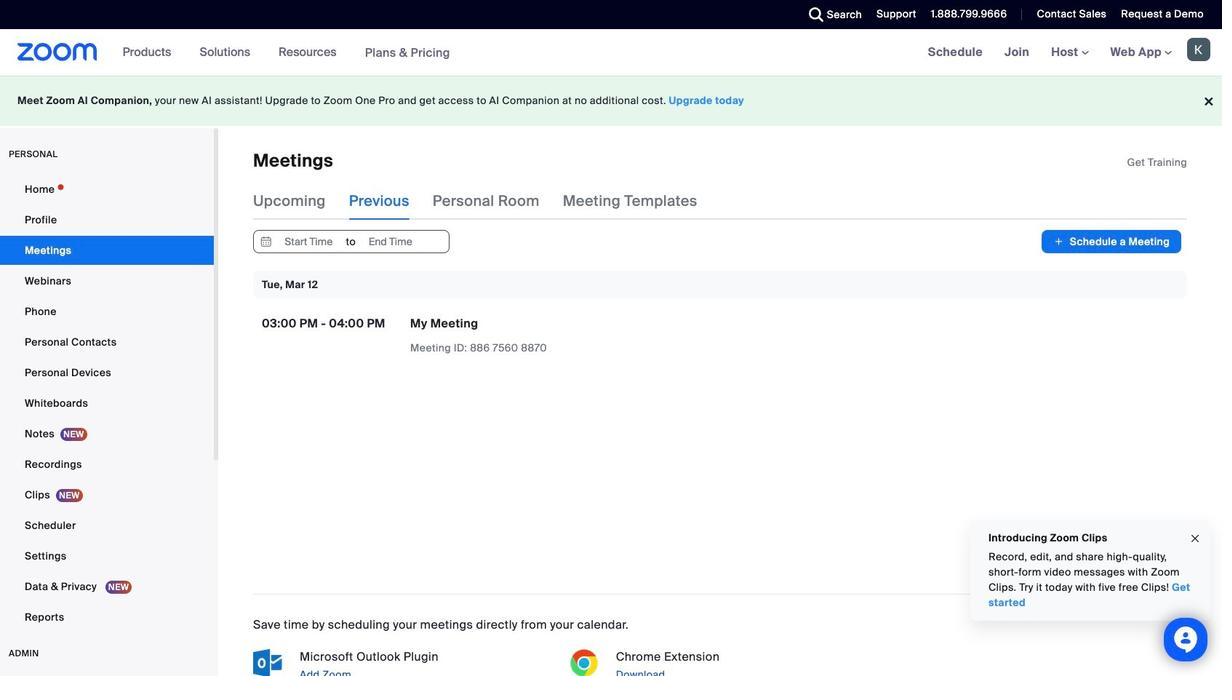 Task type: describe. For each thing, give the bounding box(es) containing it.
Date Range Picker End field
[[357, 231, 424, 253]]

my meeting element
[[411, 316, 479, 331]]

meetings navigation
[[918, 29, 1223, 76]]

0 horizontal spatial application
[[411, 316, 665, 356]]

profile picture image
[[1188, 38, 1211, 61]]

1 horizontal spatial application
[[1128, 155, 1188, 170]]

date image
[[258, 231, 275, 253]]

Date Range Picker Start field
[[275, 231, 343, 253]]



Task type: vqa. For each thing, say whether or not it's contained in the screenshot.
the middle Is
no



Task type: locate. For each thing, give the bounding box(es) containing it.
add image
[[1054, 235, 1065, 249]]

application
[[1128, 155, 1188, 170], [411, 316, 665, 356]]

report image
[[859, 321, 870, 333]]

banner
[[0, 29, 1223, 76]]

footer
[[0, 76, 1223, 126]]

1 vertical spatial application
[[411, 316, 665, 356]]

close image
[[1190, 530, 1202, 547]]

personal menu menu
[[0, 175, 214, 633]]

product information navigation
[[112, 29, 461, 76]]

tabs of meeting tab list
[[253, 182, 721, 220]]

zoom logo image
[[17, 43, 97, 61]]

0 vertical spatial application
[[1128, 155, 1188, 170]]



